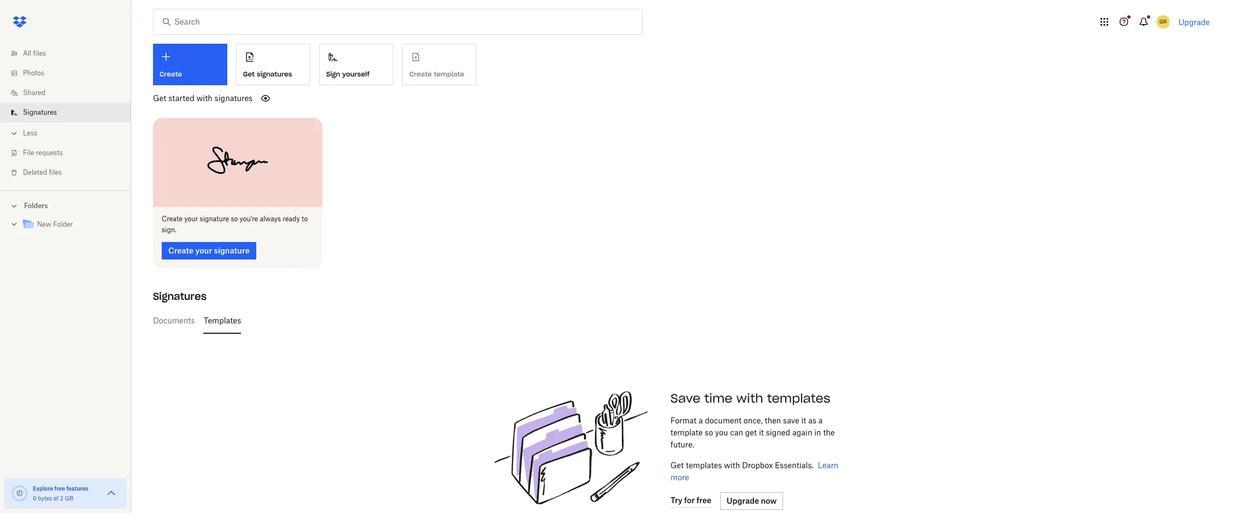 Task type: describe. For each thing, give the bounding box(es) containing it.
document
[[705, 416, 742, 425]]

signature for create your signature
[[214, 246, 250, 255]]

format
[[671, 416, 697, 425]]

1 vertical spatial signatures
[[153, 290, 207, 303]]

upgrade now
[[727, 496, 777, 505]]

can
[[730, 428, 743, 437]]

with for signatures
[[197, 93, 213, 103]]

essentials.
[[775, 461, 814, 470]]

to
[[302, 215, 308, 223]]

create button
[[153, 44, 227, 85]]

file requests
[[23, 149, 63, 157]]

get for get signatures
[[243, 70, 255, 78]]

time
[[705, 391, 733, 406]]

0 horizontal spatial it
[[759, 428, 764, 437]]

try for free button
[[671, 494, 712, 508]]

you
[[715, 428, 728, 437]]

explore
[[33, 485, 53, 492]]

so inside the create your signature so you're always ready to sign.
[[231, 215, 238, 223]]

yourself
[[342, 70, 370, 78]]

photos
[[23, 69, 44, 77]]

signatures list item
[[0, 103, 131, 122]]

list containing all files
[[0, 37, 131, 190]]

all
[[23, 49, 31, 57]]

create your signature so you're always ready to sign.
[[162, 215, 308, 234]]

create your signature button
[[162, 242, 256, 259]]

your for create your signature so you're always ready to sign.
[[184, 215, 198, 223]]

dropbox
[[742, 461, 773, 470]]

less image
[[9, 128, 20, 139]]

format a document once, then save it as a template so you can get it signed again in the future.
[[671, 416, 835, 449]]

with for dropbox
[[724, 461, 740, 470]]

save time with templates
[[671, 391, 831, 406]]

your for create your signature
[[195, 246, 212, 255]]

documents
[[153, 316, 195, 325]]

signatures inside get signatures button
[[257, 70, 292, 78]]

create for create
[[160, 70, 182, 78]]

save
[[671, 391, 701, 406]]

upgrade for upgrade link
[[1179, 17, 1210, 27]]

signature for create your signature so you're always ready to sign.
[[200, 215, 229, 223]]

quota usage element
[[11, 485, 28, 502]]

all files
[[23, 49, 46, 57]]

then
[[765, 416, 781, 425]]

of
[[53, 495, 59, 502]]

bytes
[[38, 495, 52, 502]]

upgrade link
[[1179, 17, 1210, 27]]



Task type: locate. For each thing, give the bounding box(es) containing it.
get up get started with signatures
[[243, 70, 255, 78]]

0 vertical spatial files
[[33, 49, 46, 57]]

get
[[745, 428, 757, 437]]

try for free
[[671, 496, 712, 505]]

gb
[[65, 495, 73, 502]]

2 horizontal spatial get
[[671, 461, 684, 470]]

you're
[[240, 215, 258, 223]]

with for templates
[[737, 391, 763, 406]]

1 horizontal spatial signatures
[[257, 70, 292, 78]]

free right for
[[697, 496, 712, 505]]

1 vertical spatial upgrade
[[727, 496, 759, 505]]

create up the sign.
[[162, 215, 183, 223]]

once,
[[744, 416, 763, 425]]

get for get started with signatures
[[153, 93, 166, 103]]

always
[[260, 215, 281, 223]]

learn more link
[[671, 461, 839, 482]]

all files link
[[9, 44, 131, 63]]

1 vertical spatial with
[[737, 391, 763, 406]]

signatures up 'documents'
[[153, 290, 207, 303]]

1 horizontal spatial signatures
[[153, 290, 207, 303]]

folders
[[24, 202, 48, 210]]

documents tab
[[153, 307, 195, 334]]

files for all files
[[33, 49, 46, 57]]

new folder link
[[22, 218, 122, 232]]

try
[[671, 496, 683, 505]]

Search in folder "Dropbox" text field
[[174, 16, 620, 28]]

signature inside button
[[214, 246, 250, 255]]

learn
[[818, 461, 839, 470]]

1 horizontal spatial so
[[705, 428, 713, 437]]

free
[[54, 485, 65, 492], [697, 496, 712, 505]]

files right all
[[33, 49, 46, 57]]

get inside get signatures button
[[243, 70, 255, 78]]

so
[[231, 215, 238, 223], [705, 428, 713, 437]]

1 vertical spatial signatures
[[215, 93, 253, 103]]

files for deleted files
[[49, 168, 62, 177]]

for
[[684, 496, 695, 505]]

a
[[699, 416, 703, 425], [819, 416, 823, 425]]

templates
[[767, 391, 831, 406], [686, 461, 722, 470]]

1 horizontal spatial a
[[819, 416, 823, 425]]

signatures down shared
[[23, 108, 57, 116]]

1 horizontal spatial get
[[243, 70, 255, 78]]

folder
[[53, 220, 73, 228]]

deleted files
[[23, 168, 62, 177]]

sign yourself
[[326, 70, 370, 78]]

so inside format a document once, then save it as a template so you can get it signed again in the future.
[[705, 428, 713, 437]]

signature down the create your signature so you're always ready to sign.
[[214, 246, 250, 255]]

template
[[671, 428, 703, 437]]

less
[[23, 129, 37, 137]]

signatures
[[257, 70, 292, 78], [215, 93, 253, 103]]

it right get
[[759, 428, 764, 437]]

with right "started"
[[197, 93, 213, 103]]

1 vertical spatial it
[[759, 428, 764, 437]]

signature
[[200, 215, 229, 223], [214, 246, 250, 255]]

1 vertical spatial create
[[162, 215, 183, 223]]

0 horizontal spatial upgrade
[[727, 496, 759, 505]]

dropbox image
[[9, 11, 31, 33]]

learn more
[[671, 461, 839, 482]]

in
[[815, 428, 821, 437]]

templates tab
[[204, 307, 241, 334]]

1 horizontal spatial free
[[697, 496, 712, 505]]

0 horizontal spatial files
[[33, 49, 46, 57]]

free up 2
[[54, 485, 65, 492]]

shared
[[23, 89, 45, 97]]

0 vertical spatial so
[[231, 215, 238, 223]]

create
[[160, 70, 182, 78], [162, 215, 183, 223], [168, 246, 194, 255]]

tab list containing documents
[[153, 307, 1215, 334]]

2 vertical spatial create
[[168, 246, 194, 255]]

signature up create your signature
[[200, 215, 229, 223]]

tab list
[[153, 307, 1215, 334]]

your
[[184, 215, 198, 223], [195, 246, 212, 255]]

get
[[243, 70, 255, 78], [153, 93, 166, 103], [671, 461, 684, 470]]

1 vertical spatial so
[[705, 428, 713, 437]]

0 vertical spatial upgrade
[[1179, 17, 1210, 27]]

get signatures button
[[236, 44, 310, 85]]

get for get templates with dropbox essentials.
[[671, 461, 684, 470]]

2 vertical spatial with
[[724, 461, 740, 470]]

your up create your signature
[[184, 215, 198, 223]]

sign yourself button
[[319, 44, 394, 85]]

upgrade left now
[[727, 496, 759, 505]]

create your signature
[[168, 246, 250, 255]]

deleted files link
[[9, 163, 131, 183]]

1 a from the left
[[699, 416, 703, 425]]

so left you're
[[231, 215, 238, 223]]

0 vertical spatial it
[[801, 416, 806, 425]]

shared link
[[9, 83, 131, 103]]

get left "started"
[[153, 93, 166, 103]]

signatures inside list item
[[23, 108, 57, 116]]

upgrade inside button
[[727, 496, 759, 505]]

get up the more
[[671, 461, 684, 470]]

upgrade now button
[[720, 492, 783, 510]]

1 horizontal spatial it
[[801, 416, 806, 425]]

it left as on the bottom right of the page
[[801, 416, 806, 425]]

a right format
[[699, 416, 703, 425]]

templates up save
[[767, 391, 831, 406]]

create up "started"
[[160, 70, 182, 78]]

upgrade
[[1179, 17, 1210, 27], [727, 496, 759, 505]]

create down the sign.
[[168, 246, 194, 255]]

list
[[0, 37, 131, 190]]

create for create your signature so you're always ready to sign.
[[162, 215, 183, 223]]

sign.
[[162, 225, 176, 234]]

your down the create your signature so you're always ready to sign.
[[195, 246, 212, 255]]

0 vertical spatial signature
[[200, 215, 229, 223]]

your inside button
[[195, 246, 212, 255]]

create for create your signature
[[168, 246, 194, 255]]

deleted
[[23, 168, 47, 177]]

requests
[[36, 149, 63, 157]]

now
[[761, 496, 777, 505]]

photos link
[[9, 63, 131, 83]]

gr button
[[1155, 13, 1172, 31]]

so left you
[[705, 428, 713, 437]]

0 horizontal spatial a
[[699, 416, 703, 425]]

with
[[197, 93, 213, 103], [737, 391, 763, 406], [724, 461, 740, 470]]

as
[[808, 416, 817, 425]]

it
[[801, 416, 806, 425], [759, 428, 764, 437]]

signature inside the create your signature so you're always ready to sign.
[[200, 215, 229, 223]]

folders button
[[0, 197, 131, 214]]

signed
[[766, 428, 790, 437]]

0 vertical spatial your
[[184, 215, 198, 223]]

create inside button
[[168, 246, 194, 255]]

file requests link
[[9, 143, 131, 163]]

get started with signatures
[[153, 93, 253, 103]]

1 vertical spatial signature
[[214, 246, 250, 255]]

0 vertical spatial create
[[160, 70, 182, 78]]

0 horizontal spatial free
[[54, 485, 65, 492]]

0 horizontal spatial signatures
[[23, 108, 57, 116]]

templates
[[204, 316, 241, 325]]

new folder
[[37, 220, 73, 228]]

1 vertical spatial get
[[153, 93, 166, 103]]

0 vertical spatial signatures
[[257, 70, 292, 78]]

1 vertical spatial free
[[697, 496, 712, 505]]

get signatures
[[243, 70, 292, 78]]

sign
[[326, 70, 340, 78]]

0 vertical spatial templates
[[767, 391, 831, 406]]

a right as on the bottom right of the page
[[819, 416, 823, 425]]

0 vertical spatial signatures
[[23, 108, 57, 116]]

explore free features 0 bytes of 2 gb
[[33, 485, 88, 502]]

create inside dropdown button
[[160, 70, 182, 78]]

signatures link
[[9, 103, 131, 122]]

1 vertical spatial files
[[49, 168, 62, 177]]

file
[[23, 149, 34, 157]]

with left dropbox
[[724, 461, 740, 470]]

signatures
[[23, 108, 57, 116], [153, 290, 207, 303]]

get templates with dropbox essentials.
[[671, 461, 814, 470]]

upgrade for upgrade now
[[727, 496, 759, 505]]

create inside the create your signature so you're always ready to sign.
[[162, 215, 183, 223]]

started
[[168, 93, 194, 103]]

1 horizontal spatial files
[[49, 168, 62, 177]]

again
[[792, 428, 812, 437]]

0 vertical spatial free
[[54, 485, 65, 492]]

0 horizontal spatial get
[[153, 93, 166, 103]]

features
[[66, 485, 88, 492]]

1 horizontal spatial upgrade
[[1179, 17, 1210, 27]]

files right the deleted
[[49, 168, 62, 177]]

future.
[[671, 440, 694, 449]]

0
[[33, 495, 36, 502]]

gr
[[1160, 18, 1167, 25]]

with up the once,
[[737, 391, 763, 406]]

templates up the more
[[686, 461, 722, 470]]

2 vertical spatial get
[[671, 461, 684, 470]]

0 horizontal spatial signatures
[[215, 93, 253, 103]]

ready
[[283, 215, 300, 223]]

1 horizontal spatial templates
[[767, 391, 831, 406]]

free inside explore free features 0 bytes of 2 gb
[[54, 485, 65, 492]]

2 a from the left
[[819, 416, 823, 425]]

1 vertical spatial templates
[[686, 461, 722, 470]]

files
[[33, 49, 46, 57], [49, 168, 62, 177]]

free inside button
[[697, 496, 712, 505]]

new
[[37, 220, 51, 228]]

upgrade right gr popup button
[[1179, 17, 1210, 27]]

2
[[60, 495, 63, 502]]

your inside the create your signature so you're always ready to sign.
[[184, 215, 198, 223]]

more
[[671, 473, 689, 482]]

0 horizontal spatial so
[[231, 215, 238, 223]]

0 vertical spatial with
[[197, 93, 213, 103]]

save
[[783, 416, 799, 425]]

the
[[823, 428, 835, 437]]

1 vertical spatial your
[[195, 246, 212, 255]]

0 vertical spatial get
[[243, 70, 255, 78]]

0 horizontal spatial templates
[[686, 461, 722, 470]]



Task type: vqa. For each thing, say whether or not it's contained in the screenshot.
the topmost the so
yes



